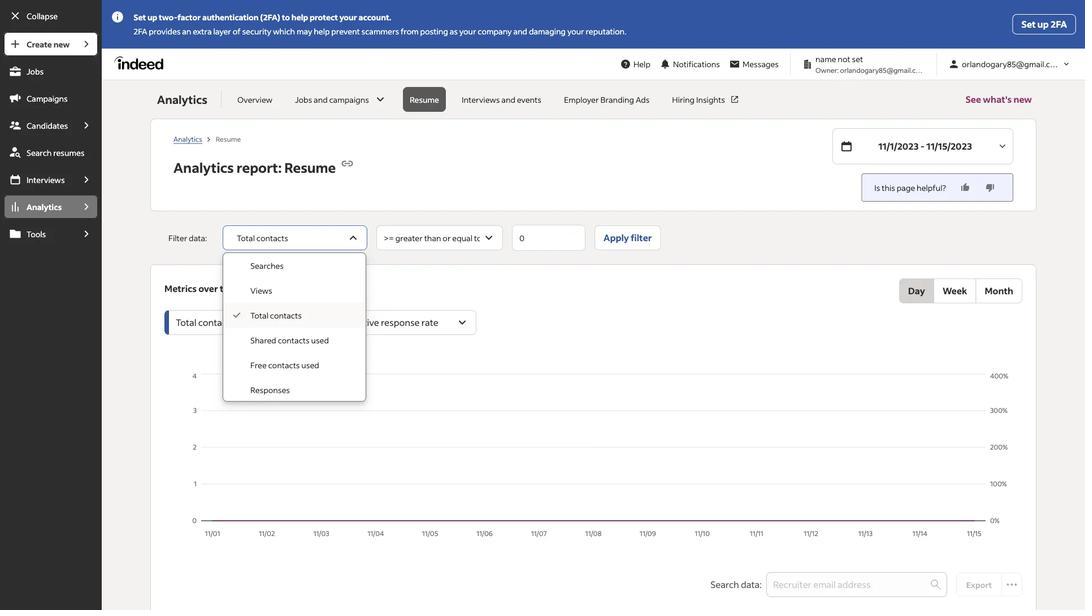 Task type: vqa. For each thing, say whether or not it's contained in the screenshot.
>= greater than or equal to dropdown button
yes



Task type: locate. For each thing, give the bounding box(es) containing it.
searches
[[250, 261, 284, 271]]

0 horizontal spatial help
[[292, 12, 308, 22]]

branding
[[600, 94, 634, 105]]

contacts down total contacts option
[[278, 335, 310, 346]]

0 horizontal spatial data:
[[189, 233, 207, 243]]

set up orlandogary85@gmail.com popup button
[[1022, 18, 1036, 30]]

0 horizontal spatial to
[[282, 12, 290, 22]]

1 vertical spatial analytics link
[[3, 194, 75, 219]]

and
[[513, 26, 527, 36], [314, 94, 328, 105], [502, 94, 515, 105]]

total down views
[[250, 311, 268, 321]]

shared
[[250, 335, 276, 346]]

orlandogary85@gmail.com
[[962, 59, 1062, 69], [840, 66, 926, 74]]

1 horizontal spatial data:
[[741, 579, 762, 591]]

1 vertical spatial search
[[711, 579, 739, 591]]

and inside 'link'
[[502, 94, 515, 105]]

1 vertical spatial total
[[250, 311, 268, 321]]

total
[[237, 233, 255, 243], [250, 311, 268, 321]]

0 horizontal spatial search
[[27, 148, 52, 158]]

interviews
[[462, 94, 500, 105], [27, 175, 65, 185]]

1 horizontal spatial search
[[711, 579, 739, 591]]

total contacts up searches
[[237, 233, 288, 243]]

your
[[339, 12, 357, 22], [459, 26, 476, 36], [567, 26, 584, 36]]

0 vertical spatial total
[[237, 233, 255, 243]]

(2fa)
[[260, 12, 280, 22]]

11/1/2023 - 11/15/2023
[[878, 140, 972, 152]]

to up the which
[[282, 12, 290, 22]]

up inside set up two-factor authentication (2fa) to help protect your account. 2fa provides an extra layer of security which may help prevent scammers from posting as your company and damaging your reputation.
[[147, 12, 157, 22]]

0 vertical spatial new
[[53, 39, 70, 49]]

0 vertical spatial total contacts
[[237, 233, 288, 243]]

2 horizontal spatial resume
[[410, 94, 439, 105]]

1 horizontal spatial analytics link
[[174, 134, 202, 144]]

to
[[282, 12, 290, 22], [474, 233, 482, 243]]

help down protect
[[314, 26, 330, 36]]

1 horizontal spatial jobs
[[295, 94, 312, 105]]

1 horizontal spatial help
[[314, 26, 330, 36]]

to right equal
[[474, 233, 482, 243]]

metrics
[[165, 283, 197, 294]]

used for shared contacts used
[[311, 335, 329, 346]]

report:
[[237, 159, 282, 176]]

an
[[182, 26, 191, 36]]

menu bar
[[0, 32, 102, 610]]

0 vertical spatial jobs
[[27, 66, 44, 76]]

total contacts option
[[223, 303, 366, 328]]

analytics report: resume
[[174, 159, 336, 176]]

employer branding ads link
[[557, 87, 656, 112]]

owner:
[[816, 66, 839, 74]]

1 vertical spatial data:
[[741, 579, 762, 591]]

your right damaging
[[567, 26, 584, 36]]

region
[[165, 371, 1023, 541]]

1 vertical spatial interviews
[[27, 175, 65, 185]]

0 vertical spatial data:
[[189, 233, 207, 243]]

2 vertical spatial resume
[[284, 159, 336, 176]]

data: for search data:
[[741, 579, 762, 591]]

0 vertical spatial to
[[282, 12, 290, 22]]

>= greater than or equal to button
[[376, 226, 503, 250]]

used
[[311, 335, 329, 346], [301, 360, 319, 371]]

interviews for interviews and events
[[462, 94, 500, 105]]

new
[[53, 39, 70, 49], [1014, 94, 1032, 105]]

views
[[250, 286, 272, 296]]

search data:
[[711, 579, 762, 591]]

1 vertical spatial total contacts
[[250, 311, 302, 321]]

and left events
[[502, 94, 515, 105]]

jobs for jobs
[[27, 66, 44, 76]]

page
[[897, 183, 915, 193]]

0 vertical spatial analytics link
[[174, 134, 202, 144]]

candidates link
[[3, 113, 75, 138]]

0 horizontal spatial your
[[339, 12, 357, 22]]

and right company
[[513, 26, 527, 36]]

2fa
[[1051, 18, 1067, 30], [134, 26, 147, 36]]

up left two-
[[147, 12, 157, 22]]

set left two-
[[134, 12, 146, 22]]

total up searches
[[237, 233, 255, 243]]

your up prevent
[[339, 12, 357, 22]]

up up orlandogary85@gmail.com popup button
[[1038, 18, 1049, 30]]

prevent
[[331, 26, 360, 36]]

0 horizontal spatial analytics link
[[3, 194, 75, 219]]

name
[[816, 54, 836, 64]]

1 vertical spatial resume
[[216, 134, 241, 143]]

contacts
[[256, 233, 288, 243], [270, 311, 302, 321], [278, 335, 310, 346], [268, 360, 300, 371]]

messages
[[743, 59, 779, 69]]

0 vertical spatial resume
[[410, 94, 439, 105]]

help up may
[[292, 12, 308, 22]]

contacts inside dropdown button
[[256, 233, 288, 243]]

0 vertical spatial help
[[292, 12, 308, 22]]

resume link
[[403, 87, 446, 112]]

name not set owner: orlandogary85@gmail.com element
[[798, 53, 930, 75]]

authentication
[[202, 12, 259, 22]]

reputation.
[[586, 26, 627, 36]]

search resumes
[[27, 148, 84, 158]]

0 horizontal spatial orlandogary85@gmail.com
[[840, 66, 926, 74]]

jobs down create new link
[[27, 66, 44, 76]]

help
[[292, 12, 308, 22], [314, 26, 330, 36]]

events
[[517, 94, 541, 105]]

messages link
[[725, 54, 783, 75]]

this
[[882, 183, 895, 193]]

insights
[[696, 94, 725, 105]]

1 horizontal spatial up
[[1038, 18, 1049, 30]]

contacts up searches
[[256, 233, 288, 243]]

extra
[[193, 26, 212, 36]]

to inside set up two-factor authentication (2fa) to help protect your account. 2fa provides an extra layer of security which may help prevent scammers from posting as your company and damaging your reputation.
[[282, 12, 290, 22]]

vs.
[[315, 317, 326, 328]]

0 vertical spatial used
[[311, 335, 329, 346]]

contacts inside option
[[270, 311, 302, 321]]

overview
[[237, 94, 272, 105]]

contacts up shared contacts used
[[270, 311, 302, 321]]

1 horizontal spatial new
[[1014, 94, 1032, 105]]

0 vertical spatial search
[[27, 148, 52, 158]]

0 horizontal spatial up
[[147, 12, 157, 22]]

overview link
[[231, 87, 279, 112]]

up
[[147, 12, 157, 22], [1038, 18, 1049, 30]]

0 horizontal spatial jobs
[[27, 66, 44, 76]]

show shareable url image
[[340, 157, 354, 170]]

1 horizontal spatial set
[[1022, 18, 1036, 30]]

your right as
[[459, 26, 476, 36]]

up for 2fa
[[1038, 18, 1049, 30]]

security
[[242, 26, 271, 36]]

analytics
[[157, 92, 207, 107], [174, 134, 202, 143], [174, 159, 234, 176], [27, 202, 62, 212]]

set up 2fa link
[[1013, 14, 1076, 34]]

0 horizontal spatial 2fa
[[134, 26, 147, 36]]

tools link
[[3, 222, 75, 246]]

orlandogary85@gmail.com up the see what's new
[[962, 59, 1062, 69]]

time
[[220, 283, 240, 294]]

0 horizontal spatial interviews
[[27, 175, 65, 185]]

1 vertical spatial jobs
[[295, 94, 312, 105]]

jobs left campaigns
[[295, 94, 312, 105]]

up for two-
[[147, 12, 157, 22]]

interviews inside 'link'
[[462, 94, 500, 105]]

used down vs.
[[311, 335, 329, 346]]

1 vertical spatial to
[[474, 233, 482, 243]]

set inside set up two-factor authentication (2fa) to help protect your account. 2fa provides an extra layer of security which may help prevent scammers from posting as your company and damaging your reputation.
[[134, 12, 146, 22]]

1 horizontal spatial interviews
[[462, 94, 500, 105]]

list box
[[223, 253, 366, 402]]

1 horizontal spatial orlandogary85@gmail.com
[[962, 59, 1062, 69]]

1 horizontal spatial your
[[459, 26, 476, 36]]

campaigns
[[27, 93, 68, 103]]

1 vertical spatial used
[[301, 360, 319, 371]]

total contacts up shared at bottom left
[[250, 311, 302, 321]]

search for search data:
[[711, 579, 739, 591]]

new right what's
[[1014, 94, 1032, 105]]

interviews left events
[[462, 94, 500, 105]]

0 horizontal spatial resume
[[216, 134, 241, 143]]

search
[[27, 148, 52, 158], [711, 579, 739, 591]]

apply
[[604, 232, 629, 244]]

0 vertical spatial interviews
[[462, 94, 500, 105]]

posting
[[420, 26, 448, 36]]

interviews down search resumes link
[[27, 175, 65, 185]]

>=
[[384, 233, 394, 243]]

orlandogary85@gmail.com down set
[[840, 66, 926, 74]]

set for set up 2fa
[[1022, 18, 1036, 30]]

two-
[[159, 12, 177, 22]]

1 vertical spatial new
[[1014, 94, 1032, 105]]

1 horizontal spatial to
[[474, 233, 482, 243]]

which
[[273, 26, 295, 36]]

help button
[[615, 54, 655, 75]]

1 horizontal spatial resume
[[284, 159, 336, 176]]

is
[[875, 183, 880, 193]]

set
[[134, 12, 146, 22], [1022, 18, 1036, 30]]

free contacts used
[[250, 360, 319, 371]]

and inside button
[[314, 94, 328, 105]]

and left campaigns
[[314, 94, 328, 105]]

new right create
[[53, 39, 70, 49]]

jobs inside button
[[295, 94, 312, 105]]

new inside button
[[1014, 94, 1032, 105]]

this page is helpful image
[[960, 182, 971, 193]]

factor
[[177, 12, 201, 22]]

0 horizontal spatial set
[[134, 12, 146, 22]]

menu bar containing create new
[[0, 32, 102, 610]]

total contacts button
[[223, 226, 367, 250]]

tools
[[27, 229, 46, 239]]

used down shared contacts used
[[301, 360, 319, 371]]



Task type: describe. For each thing, give the bounding box(es) containing it.
to inside dropdown button
[[474, 233, 482, 243]]

may
[[297, 26, 312, 36]]

orlandogary85@gmail.com inside popup button
[[962, 59, 1062, 69]]

resumes
[[53, 148, 84, 158]]

interviews and events
[[462, 94, 541, 105]]

used for free contacts used
[[301, 360, 319, 371]]

or
[[443, 233, 451, 243]]

see what's new
[[966, 94, 1032, 105]]

contacts right free
[[268, 360, 300, 371]]

11/15/2023
[[927, 140, 972, 152]]

free
[[250, 360, 267, 371]]

11/1/2023
[[878, 140, 919, 152]]

hiring insights link
[[665, 87, 747, 112]]

help
[[634, 59, 651, 69]]

ads
[[636, 94, 650, 105]]

indeed home image
[[114, 56, 169, 70]]

campaigns
[[329, 94, 369, 105]]

is this page helpful?
[[875, 183, 946, 193]]

search for search resumes
[[27, 148, 52, 158]]

not
[[838, 54, 850, 64]]

interviews and events link
[[455, 87, 548, 112]]

total inside dropdown button
[[237, 233, 255, 243]]

data: for filter data:
[[189, 233, 207, 243]]

notifications
[[673, 59, 720, 69]]

employer
[[564, 94, 599, 105]]

filter data:
[[168, 233, 207, 243]]

hiring insights
[[672, 94, 725, 105]]

collapse
[[27, 11, 58, 21]]

jobs for jobs and campaigns
[[295, 94, 312, 105]]

1 vertical spatial help
[[314, 26, 330, 36]]

provides
[[149, 26, 181, 36]]

and inside set up two-factor authentication (2fa) to help protect your account. 2fa provides an extra layer of security which may help prevent scammers from posting as your company and damaging your reputation.
[[513, 26, 527, 36]]

set for set up two-factor authentication (2fa) to help protect your account. 2fa provides an extra layer of security which may help prevent scammers from posting as your company and damaging your reputation.
[[134, 12, 146, 22]]

0 horizontal spatial new
[[53, 39, 70, 49]]

see
[[966, 94, 981, 105]]

and for jobs and campaigns
[[314, 94, 328, 105]]

create new
[[27, 39, 70, 49]]

jobs and campaigns
[[295, 94, 369, 105]]

Resume Filter Input number field
[[513, 226, 585, 250]]

2 horizontal spatial your
[[567, 26, 584, 36]]

than
[[424, 233, 441, 243]]

collapse button
[[3, 3, 98, 28]]

shared contacts used
[[250, 335, 329, 346]]

apply filter
[[604, 232, 652, 244]]

jobs link
[[3, 59, 98, 84]]

over
[[199, 283, 218, 294]]

as
[[450, 26, 458, 36]]

of
[[233, 26, 241, 36]]

interviews for interviews
[[27, 175, 65, 185]]

create
[[27, 39, 52, 49]]

jobs and campaigns button
[[288, 87, 394, 112]]

greater
[[396, 233, 423, 243]]

-
[[921, 140, 925, 152]]

list box containing searches
[[223, 253, 366, 402]]

metrics over time
[[165, 283, 240, 294]]

day
[[908, 285, 925, 297]]

total contacts inside option
[[250, 311, 302, 321]]

apply filter button
[[595, 226, 661, 250]]

1 horizontal spatial 2fa
[[1051, 18, 1067, 30]]

employer branding ads
[[564, 94, 650, 105]]

create new link
[[3, 32, 75, 57]]

hiring
[[672, 94, 695, 105]]

what's
[[983, 94, 1012, 105]]

total inside option
[[250, 311, 268, 321]]

account.
[[359, 12, 391, 22]]

campaigns link
[[3, 86, 98, 111]]

from
[[401, 26, 419, 36]]

month
[[985, 285, 1013, 297]]

total contacts inside dropdown button
[[237, 233, 288, 243]]

set up two-factor authentication (2fa) to help protect your account. 2fa provides an extra layer of security which may help prevent scammers from posting as your company and damaging your reputation.
[[134, 12, 627, 36]]

this page is not helpful image
[[985, 182, 996, 193]]

search resumes link
[[3, 140, 98, 165]]

>= greater than or equal to
[[384, 233, 482, 243]]

equal
[[452, 233, 473, 243]]

layer
[[213, 26, 231, 36]]

set up 2fa
[[1022, 18, 1067, 30]]

company
[[478, 26, 512, 36]]

protect
[[310, 12, 338, 22]]

set
[[852, 54, 863, 64]]

scammers
[[361, 26, 399, 36]]

2fa inside set up two-factor authentication (2fa) to help protect your account. 2fa provides an extra layer of security which may help prevent scammers from posting as your company and damaging your reputation.
[[134, 26, 147, 36]]

responses
[[250, 385, 290, 395]]

and for interviews and events
[[502, 94, 515, 105]]

orlandogary85@gmail.com inside name not set owner: orlandogary85@gmail.com
[[840, 66, 926, 74]]

filter
[[631, 232, 652, 244]]

see what's new button
[[966, 80, 1032, 119]]

helpful?
[[917, 183, 946, 193]]

filter
[[168, 233, 187, 243]]

candidates
[[27, 120, 68, 131]]



